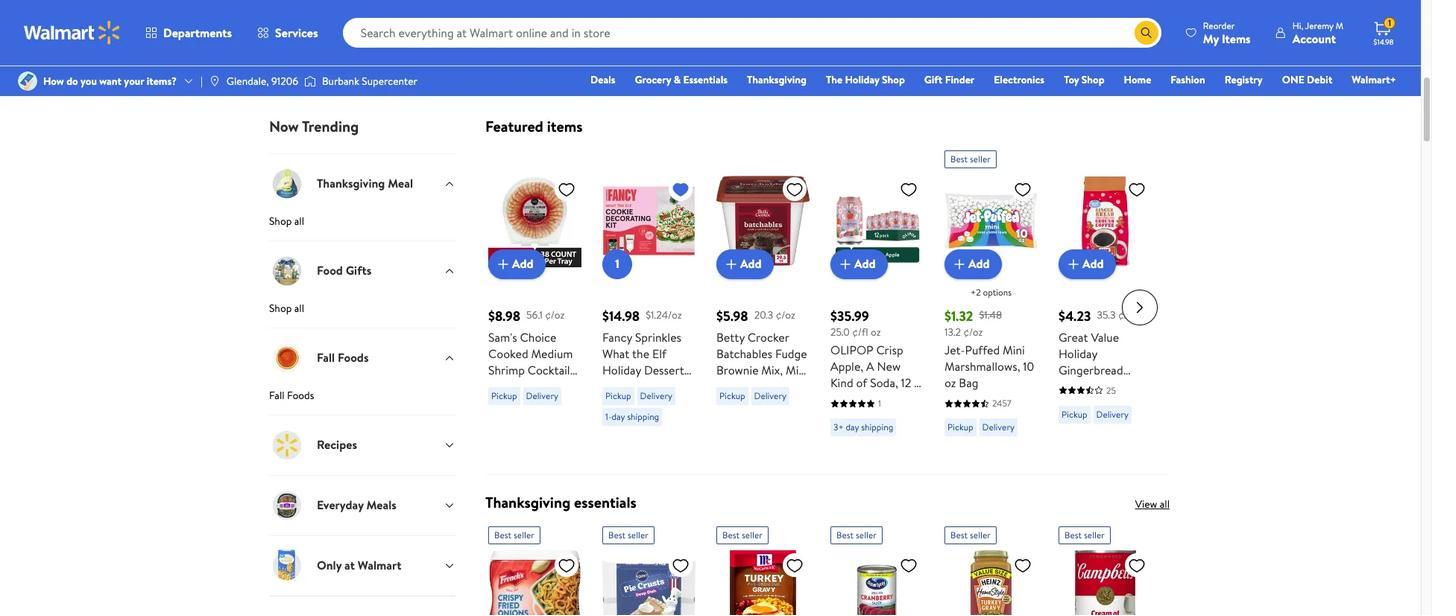 Task type: vqa. For each thing, say whether or not it's contained in the screenshot.
the View all link
yes



Task type: locate. For each thing, give the bounding box(es) containing it.
oz right 16
[[502, 395, 513, 411]]

medium left 25
[[1059, 395, 1101, 411]]

0 horizontal spatial medium
[[531, 346, 573, 362]]

seller up the jet-puffed mini marshmallows, 10 oz bag image
[[970, 152, 991, 165]]

holiday inside the $4.23 35.3 ¢/oz great value holiday gingerbread ground coffee, medium roast, 12 oz
[[1059, 346, 1098, 362]]

holiday down fancy
[[602, 362, 641, 378]]

oz right ¢/fl
[[871, 325, 881, 340]]

0 vertical spatial fall
[[317, 350, 335, 366]]

1 shop all from the top
[[269, 214, 304, 229]]

29.5
[[771, 395, 793, 411]]

pickup down brownie
[[720, 390, 745, 402]]

seller up the ocean spray jellied cranberry sauce, 14 oz can image on the right bottom of the page
[[856, 529, 877, 542]]

shipping down decorating
[[627, 410, 659, 423]]

add to cart image up $1.32
[[951, 255, 969, 273]]

Walmart Site-Wide search field
[[343, 18, 1162, 48]]

best seller up mccormick gravy mix - turkey naturally flavored, 0.87 oz gravies image
[[723, 529, 763, 542]]

$1.32
[[945, 307, 973, 325]]

oz inside the "$1.32 $1.48 13.2 ¢/oz jet-puffed mini marshmallows, 10 oz bag"
[[945, 375, 956, 391]]

seller for pillsbury frozen pie crust, deep dish, two 9-inch pie crusts & pans, 2 ct, 12 oz image on the left of the page
[[628, 529, 649, 542]]

2 horizontal spatial 1
[[1388, 17, 1391, 29]]

1 down soda,
[[878, 397, 881, 410]]

2 add to cart image from the left
[[951, 255, 969, 273]]

for
[[665, 23, 682, 42]]

elf
[[652, 346, 667, 362]]

add to cart image for $5.98
[[723, 255, 740, 273]]

best seller up heinz homestyle turkey gravy value size, 18 oz jar image
[[951, 529, 991, 542]]

1 horizontal spatial 1
[[878, 397, 881, 410]]

¢/oz for $5.98
[[776, 308, 795, 323]]

0 vertical spatial fall foods
[[317, 350, 369, 366]]

1 add to cart image from the left
[[723, 255, 740, 273]]

0 vertical spatial thanksgiving
[[747, 72, 807, 87]]

bag
[[959, 375, 979, 391]]

seller up campbell's condensed cream of mushroom soup, 10.5 oz can image
[[1084, 529, 1105, 542]]

featured items
[[485, 116, 583, 136]]

best up heinz homestyle turkey gravy value size, 18 oz jar image
[[951, 529, 968, 542]]

1 vertical spatial 1
[[615, 256, 619, 272]]

departments button
[[133, 15, 245, 51]]

1 vertical spatial fall foods
[[269, 388, 314, 403]]

oz
[[871, 325, 881, 340], [945, 375, 956, 391], [831, 391, 842, 408], [502, 395, 513, 411], [621, 395, 633, 411], [1059, 411, 1070, 428]]

best
[[951, 152, 968, 165], [494, 529, 512, 542], [608, 529, 626, 542], [723, 529, 740, 542], [837, 529, 854, 542], [951, 529, 968, 542], [1065, 529, 1082, 542]]

hi,
[[1293, 19, 1304, 32]]

1-day shipping
[[605, 410, 659, 423]]

1 horizontal spatial foods
[[338, 350, 369, 366]]

thanksgiving inside dropdown button
[[317, 175, 385, 192]]

1 horizontal spatial fall foods
[[317, 350, 369, 366]]

best up campbell's condensed cream of mushroom soup, 10.5 oz can image
[[1065, 529, 1082, 542]]

2 vertical spatial thanksgiving
[[485, 493, 571, 513]]

12
[[901, 375, 911, 391], [790, 378, 800, 395], [1138, 395, 1149, 411]]

gift finder link
[[918, 72, 981, 88]]

$35.99 25.0 ¢/fl oz olipop crisp apple, a new kind of soda, 12 fl oz (12 pack)
[[831, 307, 921, 408]]

pickup up 1-
[[605, 390, 631, 402]]

product group containing $8.98
[[488, 144, 582, 469]]

$14.98 up fancy
[[602, 307, 640, 325]]

everyday meals button
[[269, 475, 456, 536]]

0 vertical spatial 1
[[1388, 17, 1391, 29]]

0 horizontal spatial holiday
[[602, 362, 641, 378]]

add button for $8.98
[[488, 249, 546, 279]]

5 add from the left
[[1083, 256, 1104, 272]]

product group
[[488, 144, 582, 469], [602, 144, 696, 469], [717, 144, 810, 469], [831, 144, 924, 469], [945, 144, 1038, 469], [1059, 144, 1152, 469], [488, 521, 582, 616], [602, 521, 696, 616], [717, 521, 810, 616], [831, 521, 924, 616], [945, 521, 1038, 616], [1059, 521, 1152, 616]]

(12
[[845, 391, 859, 408]]

holiday up ground
[[1059, 346, 1098, 362]]

day right 3+
[[846, 421, 859, 434]]

grocery & essentials link
[[628, 72, 734, 88]]

shipping for 1-day shipping
[[627, 410, 659, 423]]

my
[[1203, 30, 1219, 47]]

best seller down 'essentials'
[[608, 529, 649, 542]]

12 inside $35.99 25.0 ¢/fl oz olipop crisp apple, a new kind of soda, 12 fl oz (12 pack)
[[901, 375, 911, 391]]

1 horizontal spatial 12
[[901, 375, 911, 391]]

oz.
[[795, 395, 809, 411]]

thanksgiving down ahead.
[[747, 72, 807, 87]]

1 add to cart image from the left
[[494, 255, 512, 273]]

the left elf
[[632, 346, 650, 362]]

gingerbread
[[1059, 362, 1123, 378]]

1 vertical spatial shop all link
[[269, 301, 456, 328]]

fall inside dropdown button
[[317, 350, 335, 366]]

a
[[866, 359, 874, 375]]

1 vertical spatial all
[[294, 301, 304, 316]]

seller for campbell's condensed cream of mushroom soup, 10.5 oz can image
[[1084, 529, 1105, 542]]

walmart
[[358, 558, 401, 574]]

1 vertical spatial $14.98
[[602, 307, 640, 325]]

thanksgiving for thanksgiving
[[747, 72, 807, 87]]

1 vertical spatial fall
[[269, 388, 285, 403]]

jet-puffed mini marshmallows, 10 oz bag image
[[945, 174, 1038, 267]]

1 inside button
[[615, 256, 619, 272]]

add up 56.1
[[512, 256, 534, 272]]

shop all link down gifts
[[269, 301, 456, 328]]

3 add button from the left
[[831, 249, 888, 279]]

best up the ocean spray jellied cranberry sauce, 14 oz can image on the right bottom of the page
[[837, 529, 854, 542]]

1
[[1388, 17, 1391, 29], [615, 256, 619, 272], [878, 397, 881, 410]]

add up 20.3
[[740, 256, 762, 272]]

seller up mccormick gravy mix - turkey naturally flavored, 0.87 oz gravies image
[[742, 529, 763, 542]]

oz inside $8.98 56.1 ¢/oz sam's choice cooked medium shrimp cocktail ring with sauce, 16 oz
[[502, 395, 513, 411]]

0 vertical spatial the
[[685, 23, 705, 42]]

medium up sauce, on the bottom left of page
[[531, 346, 573, 362]]

 image left how
[[18, 72, 37, 91]]

shipping down the pack)
[[861, 421, 893, 434]]

best seller up campbell's condensed cream of mushroom soup, 10.5 oz can image
[[1065, 529, 1105, 542]]

bake
[[738, 378, 763, 395]]

supercenter
[[362, 74, 418, 89]]

5 add button from the left
[[1059, 249, 1116, 279]]

product group containing $5.98
[[717, 144, 810, 469]]

 image for glendale, 91206
[[209, 75, 221, 87]]

¢/oz right 20.3
[[776, 308, 795, 323]]

fall foods inside dropdown button
[[317, 350, 369, 366]]

¢/oz right '13.2'
[[964, 325, 983, 340]]

add button up the $35.99
[[831, 249, 888, 279]]

1 vertical spatial shop all
[[269, 301, 304, 316]]

pickup for $5.98
[[720, 390, 745, 402]]

1 vertical spatial the
[[632, 346, 650, 362]]

best seller for pillsbury frozen pie crust, deep dish, two 9-inch pie crusts & pans, 2 ct, 12 oz image on the left of the page
[[608, 529, 649, 542]]

2 horizontal spatial thanksgiving
[[747, 72, 807, 87]]

add to favorites list, mccormick gravy mix - turkey naturally flavored, 0.87 oz gravies image
[[786, 557, 804, 575]]

2 add button from the left
[[717, 249, 774, 279]]

thanksgiving for thanksgiving essentials
[[485, 493, 571, 513]]

0 horizontal spatial the
[[632, 346, 650, 362]]

0 horizontal spatial 1
[[615, 256, 619, 272]]

add to favorites list, campbell's condensed cream of mushroom soup, 10.5 oz can image
[[1128, 557, 1146, 575]]

0 horizontal spatial day
[[612, 410, 625, 423]]

2 vertical spatial 1
[[878, 397, 881, 410]]

pickup down bag
[[948, 421, 973, 434]]

20.3
[[754, 308, 773, 323]]

$14.98 up walmart+ link
[[1374, 37, 1394, 47]]

oz left (12
[[831, 391, 842, 408]]

add to cart image up $5.98
[[723, 255, 740, 273]]

 image
[[18, 72, 37, 91], [209, 75, 221, 87]]

¢/oz right 56.1
[[545, 308, 565, 323]]

0 horizontal spatial add to cart image
[[494, 255, 512, 273]]

$35.99
[[831, 307, 869, 325]]

1 vertical spatial foods
[[287, 388, 314, 403]]

remove from favorites list, fancy sprinkles what the elf holiday dessert decorating kit, 12.1 oz image
[[672, 180, 690, 199]]

$4.23
[[1059, 307, 1091, 325]]

fancy sprinkles what the elf holiday dessert decorating kit, 12.1 oz image
[[602, 174, 696, 267]]

heinz homestyle turkey gravy value size, 18 oz jar image
[[945, 551, 1038, 616]]

$14.98
[[1374, 37, 1394, 47], [602, 307, 640, 325]]

12 right roast,
[[1138, 395, 1149, 411]]

1 horizontal spatial thanksgiving
[[485, 493, 571, 513]]

seller up heinz homestyle turkey gravy value size, 18 oz jar image
[[970, 529, 991, 542]]

alcohol delivery from select stores image
[[312, 0, 1109, 87]]

2 horizontal spatial 12
[[1138, 395, 1149, 411]]

12.1
[[602, 395, 618, 411]]

next slide for product carousel list image
[[1122, 290, 1158, 326]]

add for $35.99
[[855, 256, 876, 272]]

0 horizontal spatial add to cart image
[[723, 255, 740, 273]]

¢/oz right 35.3
[[1118, 308, 1138, 323]]

choice
[[520, 329, 557, 346]]

0 horizontal spatial thanksgiving
[[317, 175, 385, 192]]

walmart image
[[24, 21, 121, 45]]

thanksgiving up add to favorites list, french's original crispy fried onions, 6 oz salad toppings 'image'
[[485, 493, 571, 513]]

add to favorites list, french's original crispy fried onions, 6 oz salad toppings image
[[558, 557, 576, 575]]

the
[[685, 23, 705, 42], [632, 346, 650, 362]]

best up mccormick gravy mix - turkey naturally flavored, 0.87 oz gravies image
[[723, 529, 740, 542]]

1 button
[[602, 249, 632, 279]]

marshmallows,
[[945, 359, 1020, 375]]

pickup down ground
[[1062, 408, 1088, 421]]

1 horizontal spatial day
[[846, 421, 859, 434]]

thanksgiving essentials
[[485, 493, 637, 513]]

best seller for french's original crispy fried onions, 6 oz salad toppings image
[[494, 529, 535, 542]]

1 horizontal spatial  image
[[209, 75, 221, 87]]

0 horizontal spatial $14.98
[[602, 307, 640, 325]]

¢/oz for $8.98
[[545, 308, 565, 323]]

search icon image
[[1141, 27, 1153, 39]]

best up french's original crispy fried onions, 6 oz salad toppings image
[[494, 529, 512, 542]]

3 add to cart image from the left
[[1065, 255, 1083, 273]]

2 horizontal spatial add to cart image
[[1065, 255, 1083, 273]]

0 vertical spatial medium
[[531, 346, 573, 362]]

 image right |
[[209, 75, 221, 87]]

add to favorites list, heinz homestyle turkey gravy value size, 18 oz jar image
[[1014, 557, 1032, 575]]

brownie
[[717, 362, 759, 378]]

mini
[[1003, 342, 1025, 359]]

essentials
[[683, 72, 728, 87]]

1 horizontal spatial add to cart image
[[951, 255, 969, 273]]

add to cart image up the $35.99
[[837, 255, 855, 273]]

add to cart image for sam's choice cooked medium shrimp cocktail ring with sauce, 16 oz image
[[494, 255, 512, 273]]

foods inside dropdown button
[[338, 350, 369, 366]]

add up the $35.99
[[855, 256, 876, 272]]

12 right to
[[790, 378, 800, 395]]

shop
[[882, 72, 905, 87], [1082, 72, 1105, 87], [269, 214, 292, 229], [269, 301, 292, 316]]

holiday right the
[[845, 72, 880, 87]]

add to favorites list, jet-puffed mini marshmallows, 10 oz bag image
[[1014, 180, 1032, 199]]

¢/oz inside the $4.23 35.3 ¢/oz great value holiday gingerbread ground coffee, medium roast, 12 oz
[[1118, 308, 1138, 323]]

4 add from the left
[[969, 256, 990, 272]]

add button up $5.98
[[717, 249, 774, 279]]

oz right 12.1
[[621, 395, 633, 411]]

betty crocker batchables fudge brownie mix, mix and bake 4 to 12 per batch, 29.5 oz. image
[[717, 174, 810, 267]]

best seller up french's original crispy fried onions, 6 oz salad toppings image
[[494, 529, 535, 542]]

1 horizontal spatial medium
[[1059, 395, 1101, 411]]

french's original crispy fried onions, 6 oz salad toppings image
[[488, 551, 582, 616]]

gift finder
[[925, 72, 975, 87]]

1 shop all link from the top
[[269, 214, 456, 240]]

+2 options
[[971, 286, 1012, 299]]

oz down ground
[[1059, 411, 1070, 428]]

services button
[[245, 15, 331, 51]]

1 horizontal spatial shipping
[[861, 421, 893, 434]]

add to cart image
[[723, 255, 740, 273], [837, 255, 855, 273], [1065, 255, 1083, 273]]

0 vertical spatial shop all
[[269, 214, 304, 229]]

add to cart image up $4.23 at the right
[[1065, 255, 1083, 273]]

thanksgiving for thanksgiving meal
[[317, 175, 385, 192]]

add to favorites list, pillsbury frozen pie crust, deep dish, two 9-inch pie crusts & pans, 2 ct, 12 oz image
[[672, 557, 690, 575]]

0 vertical spatial all
[[294, 214, 304, 229]]

shop all link for gifts
[[269, 301, 456, 328]]

¢/oz inside $8.98 56.1 ¢/oz sam's choice cooked medium shrimp cocktail ring with sauce, 16 oz
[[545, 308, 565, 323]]

add button
[[488, 249, 546, 279], [717, 249, 774, 279], [831, 249, 888, 279], [945, 249, 1002, 279], [1059, 249, 1116, 279]]

1 vertical spatial thanksgiving
[[317, 175, 385, 192]]

walmart+
[[1352, 72, 1397, 87]]

new
[[877, 359, 901, 375]]

shipping
[[627, 410, 659, 423], [861, 421, 893, 434]]

with
[[515, 378, 537, 395]]

add button up $8.98
[[488, 249, 546, 279]]

add button up +2
[[945, 249, 1002, 279]]

best seller up the ocean spray jellied cranberry sauce, 14 oz can image on the right bottom of the page
[[837, 529, 877, 542]]

pillsbury frozen pie crust, deep dish, two 9-inch pie crusts & pans, 2 ct, 12 oz image
[[602, 551, 696, 616]]

the right for
[[685, 23, 705, 42]]

2 horizontal spatial holiday
[[1059, 346, 1098, 362]]

shop all link down thanksgiving meal
[[269, 214, 456, 240]]

gifts
[[346, 263, 372, 279]]

add to cart image up $8.98
[[494, 255, 512, 273]]

product group containing $35.99
[[831, 144, 924, 469]]

1 inside 1 $14.98
[[1388, 17, 1391, 29]]

oz inside $14.98 $1.24/oz fancy sprinkles what the elf holiday dessert decorating kit, 12.1 oz
[[621, 395, 633, 411]]

grocery
[[635, 72, 671, 87]]

pickup down shrimp
[[491, 390, 517, 402]]

3 add from the left
[[855, 256, 876, 272]]

best for the ocean spray jellied cranberry sauce, 14 oz can image on the right bottom of the page
[[837, 529, 854, 542]]

2 shop all from the top
[[269, 301, 304, 316]]

holiday inside $14.98 $1.24/oz fancy sprinkles what the elf holiday dessert decorating kit, 12.1 oz
[[602, 362, 641, 378]]

reorder
[[1203, 19, 1235, 32]]

add to cart image
[[494, 255, 512, 273], [951, 255, 969, 273]]

$1.24/oz
[[646, 308, 682, 323]]

thanksgiving left meal
[[317, 175, 385, 192]]

fashion
[[1171, 72, 1206, 87]]

0 horizontal spatial shipping
[[627, 410, 659, 423]]

seller up french's original crispy fried onions, 6 oz salad toppings image
[[514, 529, 535, 542]]

¢/oz inside $5.98 20.3 ¢/oz betty crocker batchables fudge brownie mix, mix and bake 4 to 12 per batch, 29.5 oz.
[[776, 308, 795, 323]]

1 horizontal spatial the
[[685, 23, 705, 42]]

25
[[1107, 384, 1116, 397]]

and
[[717, 378, 735, 395]]

0 horizontal spatial 12
[[790, 378, 800, 395]]

0 vertical spatial shop all link
[[269, 214, 456, 240]]

do
[[66, 74, 78, 89]]

add to cart image for the jet-puffed mini marshmallows, 10 oz bag image
[[951, 255, 969, 273]]

1 up fancy
[[615, 256, 619, 272]]

seller down 'essentials'
[[628, 529, 649, 542]]

registry
[[1225, 72, 1263, 87]]

0 vertical spatial $14.98
[[1374, 37, 1394, 47]]

 image
[[304, 74, 316, 89]]

shop all link for meal
[[269, 214, 456, 240]]

1 add from the left
[[512, 256, 534, 272]]

2 add to cart image from the left
[[837, 255, 855, 273]]

¢/oz inside the "$1.32 $1.48 13.2 ¢/oz jet-puffed mini marshmallows, 10 oz bag"
[[964, 325, 983, 340]]

1 horizontal spatial fall
[[317, 350, 335, 366]]

1 add button from the left
[[488, 249, 546, 279]]

product group containing $14.98
[[602, 144, 696, 469]]

2 shop all link from the top
[[269, 301, 456, 328]]

items?
[[147, 74, 177, 89]]

1 horizontal spatial $14.98
[[1374, 37, 1394, 47]]

day down decorating
[[612, 410, 625, 423]]

oz left bag
[[945, 375, 956, 391]]

the holiday shop
[[826, 72, 905, 87]]

add button up $4.23 at the right
[[1059, 249, 1116, 279]]

deals link
[[584, 72, 622, 88]]

add button for $35.99
[[831, 249, 888, 279]]

0 vertical spatial foods
[[338, 350, 369, 366]]

2 add from the left
[[740, 256, 762, 272]]

1 right m
[[1388, 17, 1391, 29]]

best for heinz homestyle turkey gravy value size, 18 oz jar image
[[951, 529, 968, 542]]

batch,
[[737, 395, 768, 411]]

best seller for campbell's condensed cream of mushroom soup, 10.5 oz can image
[[1065, 529, 1105, 542]]

thanksgiving link
[[740, 72, 813, 88]]

view all
[[1135, 497, 1170, 512]]

best down 'essentials'
[[608, 529, 626, 542]]

add up +2
[[969, 256, 990, 272]]

12 left fl
[[901, 375, 911, 391]]

1 horizontal spatial add to cart image
[[837, 255, 855, 273]]

thanksgiving
[[747, 72, 807, 87], [317, 175, 385, 192], [485, 493, 571, 513]]

shipping for 3+ day shipping
[[861, 421, 893, 434]]

add up 35.3
[[1083, 256, 1104, 272]]

0 horizontal spatial  image
[[18, 72, 37, 91]]

1 vertical spatial medium
[[1059, 395, 1101, 411]]

toy shop
[[1064, 72, 1105, 87]]

medium inside $8.98 56.1 ¢/oz sam's choice cooked medium shrimp cocktail ring with sauce, 16 oz
[[531, 346, 573, 362]]

add
[[512, 256, 534, 272], [740, 256, 762, 272], [855, 256, 876, 272], [969, 256, 990, 272], [1083, 256, 1104, 272]]

one debit link
[[1276, 72, 1339, 88]]



Task type: describe. For each thing, give the bounding box(es) containing it.
finder
[[945, 72, 975, 87]]

at
[[345, 558, 355, 574]]

4 add button from the left
[[945, 249, 1002, 279]]

|
[[201, 74, 203, 89]]

toy
[[1064, 72, 1079, 87]]

your
[[124, 74, 144, 89]]

product group containing $1.32
[[945, 144, 1038, 469]]

the holiday shop link
[[819, 72, 912, 88]]

add button for $5.98
[[717, 249, 774, 279]]

meal
[[388, 175, 413, 192]]

only at walmart button
[[269, 536, 456, 596]]

1-
[[605, 410, 612, 423]]

fall foods link
[[269, 388, 456, 415]]

the inside $14.98 $1.24/oz fancy sprinkles what the elf holiday dessert decorating kit, 12.1 oz
[[632, 346, 650, 362]]

how do you want your items?
[[43, 74, 177, 89]]

best up the jet-puffed mini marshmallows, 10 oz bag image
[[951, 152, 968, 165]]

16
[[488, 395, 499, 411]]

roast,
[[1104, 395, 1136, 411]]

services
[[275, 25, 318, 41]]

all for thanksgiving
[[294, 214, 304, 229]]

day for 3+
[[846, 421, 859, 434]]

reorder my items
[[1203, 19, 1251, 47]]

fancy
[[602, 329, 632, 346]]

cooked
[[488, 346, 528, 362]]

ocean spray jellied cranberry sauce, 14 oz can image
[[831, 551, 924, 616]]

sam's
[[488, 329, 517, 346]]

view all link
[[1135, 497, 1170, 512]]

best for campbell's condensed cream of mushroom soup, 10.5 oz can image
[[1065, 529, 1082, 542]]

great
[[1059, 329, 1088, 346]]

debit
[[1307, 72, 1333, 87]]

delivery for $5.98
[[754, 390, 787, 402]]

56.1
[[526, 308, 543, 323]]

add for $8.98
[[512, 256, 534, 272]]

$14.98 inside $14.98 $1.24/oz fancy sprinkles what the elf holiday dessert decorating kit, 12.1 oz
[[602, 307, 640, 325]]

only
[[317, 558, 342, 574]]

$5.98
[[717, 307, 748, 325]]

gatherings
[[708, 23, 769, 42]]

burbank
[[322, 74, 359, 89]]

options
[[983, 286, 1012, 299]]

electronics
[[994, 72, 1045, 87]]

add for $5.98
[[740, 256, 762, 272]]

delivery for $8.98
[[526, 390, 559, 402]]

ahead.
[[773, 23, 809, 42]]

$8.98 56.1 ¢/oz sam's choice cooked medium shrimp cocktail ring with sauce, 16 oz
[[488, 307, 573, 411]]

¢/fl
[[852, 325, 868, 340]]

$1.32 $1.48 13.2 ¢/oz jet-puffed mini marshmallows, 10 oz bag
[[945, 307, 1034, 391]]

best seller for mccormick gravy mix - turkey naturally flavored, 0.87 oz gravies image
[[723, 529, 763, 542]]

10
[[1023, 359, 1034, 375]]

betty
[[717, 329, 745, 346]]

meals
[[367, 498, 397, 514]]

only at walmart
[[317, 558, 401, 574]]

all for food
[[294, 301, 304, 316]]

add to favorites list, betty crocker batchables fudge brownie mix, mix and bake 4 to 12 per batch, 29.5 oz. image
[[786, 180, 804, 199]]

oz inside the $4.23 35.3 ¢/oz great value holiday gingerbread ground coffee, medium roast, 12 oz
[[1059, 411, 1070, 428]]

best for mccormick gravy mix - turkey naturally flavored, 0.87 oz gravies image
[[723, 529, 740, 542]]

departments
[[163, 25, 232, 41]]

seller for mccormick gravy mix - turkey naturally flavored, 0.87 oz gravies image
[[742, 529, 763, 542]]

day for 1-
[[612, 410, 625, 423]]

pack)
[[862, 391, 890, 408]]

best for pillsbury frozen pie crust, deep dish, two 9-inch pie crusts & pans, 2 ct, 12 oz image on the left of the page
[[608, 529, 626, 542]]

pickup for $8.98
[[491, 390, 517, 402]]

olipop crisp apple, a new kind of soda, 12 fl oz (12 pack) image
[[831, 174, 924, 267]]

seller for french's original crispy fried onions, 6 oz salad toppings image
[[514, 529, 535, 542]]

delivery for $14.98
[[640, 390, 673, 402]]

1 horizontal spatial holiday
[[845, 72, 880, 87]]

12 inside the $4.23 35.3 ¢/oz great value holiday gingerbread ground coffee, medium roast, 12 oz
[[1138, 395, 1149, 411]]

fl
[[914, 375, 921, 391]]

3+ day shipping
[[834, 421, 893, 434]]

home
[[1124, 72, 1152, 87]]

sam's choice cooked medium shrimp cocktail ring with sauce, 16 oz image
[[488, 174, 582, 267]]

stock up for the gatherings ahead.
[[612, 23, 809, 42]]

shop all for food gifts
[[269, 301, 304, 316]]

jet-
[[945, 342, 965, 359]]

$14.98 $1.24/oz fancy sprinkles what the elf holiday dessert decorating kit, 12.1 oz
[[602, 307, 684, 411]]

medium inside the $4.23 35.3 ¢/oz great value holiday gingerbread ground coffee, medium roast, 12 oz
[[1059, 395, 1101, 411]]

91206
[[271, 74, 298, 89]]

now
[[269, 116, 299, 136]]

m
[[1336, 19, 1344, 32]]

0 horizontal spatial fall
[[269, 388, 285, 403]]

value
[[1091, 329, 1119, 346]]

now
[[718, 54, 742, 72]]

olipop
[[831, 342, 874, 359]]

registry link
[[1218, 72, 1270, 88]]

fall foods button
[[269, 328, 456, 388]]

order now link
[[679, 54, 742, 72]]

everyday meals
[[317, 498, 397, 514]]

food gifts button
[[269, 240, 456, 301]]

campbell's condensed cream of mushroom soup, 10.5 oz can image
[[1059, 551, 1152, 616]]

fashion link
[[1164, 72, 1212, 88]]

2 vertical spatial all
[[1160, 497, 1170, 512]]

best seller up the jet-puffed mini marshmallows, 10 oz bag image
[[951, 152, 991, 165]]

thanksgiving meal button
[[269, 153, 456, 214]]

add to favorites list, olipop crisp apple, a new kind of soda, 12 fl oz (12 pack) image
[[900, 180, 918, 199]]

shop all for thanksgiving meal
[[269, 214, 304, 229]]

$5.98 20.3 ¢/oz betty crocker batchables fudge brownie mix, mix and bake 4 to 12 per batch, 29.5 oz.
[[717, 307, 809, 411]]

great value holiday gingerbread ground coffee, medium roast, 12 oz image
[[1059, 174, 1152, 267]]

+2
[[971, 286, 981, 299]]

mix,
[[762, 362, 783, 378]]

jeremy
[[1306, 19, 1334, 32]]

fudge
[[775, 346, 807, 362]]

puffed
[[965, 342, 1000, 359]]

batchables
[[717, 346, 773, 362]]

0 horizontal spatial foods
[[287, 388, 314, 403]]

add to favorites list, ocean spray jellied cranberry sauce, 14 oz can image
[[900, 557, 918, 575]]

¢/oz for $4.23
[[1118, 308, 1138, 323]]

seller for the ocean spray jellied cranberry sauce, 14 oz can image on the right bottom of the page
[[856, 529, 877, 542]]

best for french's original crispy fried onions, 6 oz salad toppings image
[[494, 529, 512, 542]]

12 inside $5.98 20.3 ¢/oz betty crocker batchables fudge brownie mix, mix and bake 4 to 12 per batch, 29.5 oz.
[[790, 378, 800, 395]]

featured
[[485, 116, 544, 136]]

best seller for the ocean spray jellied cranberry sauce, 14 oz can image on the right bottom of the page
[[837, 529, 877, 542]]

add to favorites list, great value holiday gingerbread ground coffee, medium roast, 12 oz image
[[1128, 180, 1146, 199]]

13.2
[[945, 325, 961, 340]]

account
[[1293, 30, 1336, 47]]

sauce,
[[540, 378, 573, 395]]

coffee,
[[1101, 378, 1140, 395]]

 image for how do you want your items?
[[18, 72, 37, 91]]

best seller for heinz homestyle turkey gravy value size, 18 oz jar image
[[951, 529, 991, 542]]

up
[[648, 23, 662, 42]]

how
[[43, 74, 64, 89]]

one
[[1282, 72, 1305, 87]]

35.3
[[1097, 308, 1116, 323]]

walmart+ link
[[1345, 72, 1403, 88]]

apple,
[[831, 359, 864, 375]]

25.0
[[831, 325, 850, 340]]

Search search field
[[343, 18, 1162, 48]]

what
[[602, 346, 630, 362]]

ground
[[1059, 378, 1098, 395]]

pickup for $14.98
[[605, 390, 631, 402]]

0 horizontal spatial fall foods
[[269, 388, 314, 403]]

add to favorites list, sam's choice cooked medium shrimp cocktail ring with sauce, 16 oz image
[[558, 180, 576, 199]]

3+
[[834, 421, 844, 434]]

mccormick gravy mix - turkey naturally flavored, 0.87 oz gravies image
[[717, 551, 810, 616]]

you
[[81, 74, 97, 89]]

seller for heinz homestyle turkey gravy value size, 18 oz jar image
[[970, 529, 991, 542]]

product group containing $4.23
[[1059, 144, 1152, 469]]

add to cart image for $35.99
[[837, 255, 855, 273]]

kit,
[[663, 378, 681, 395]]



